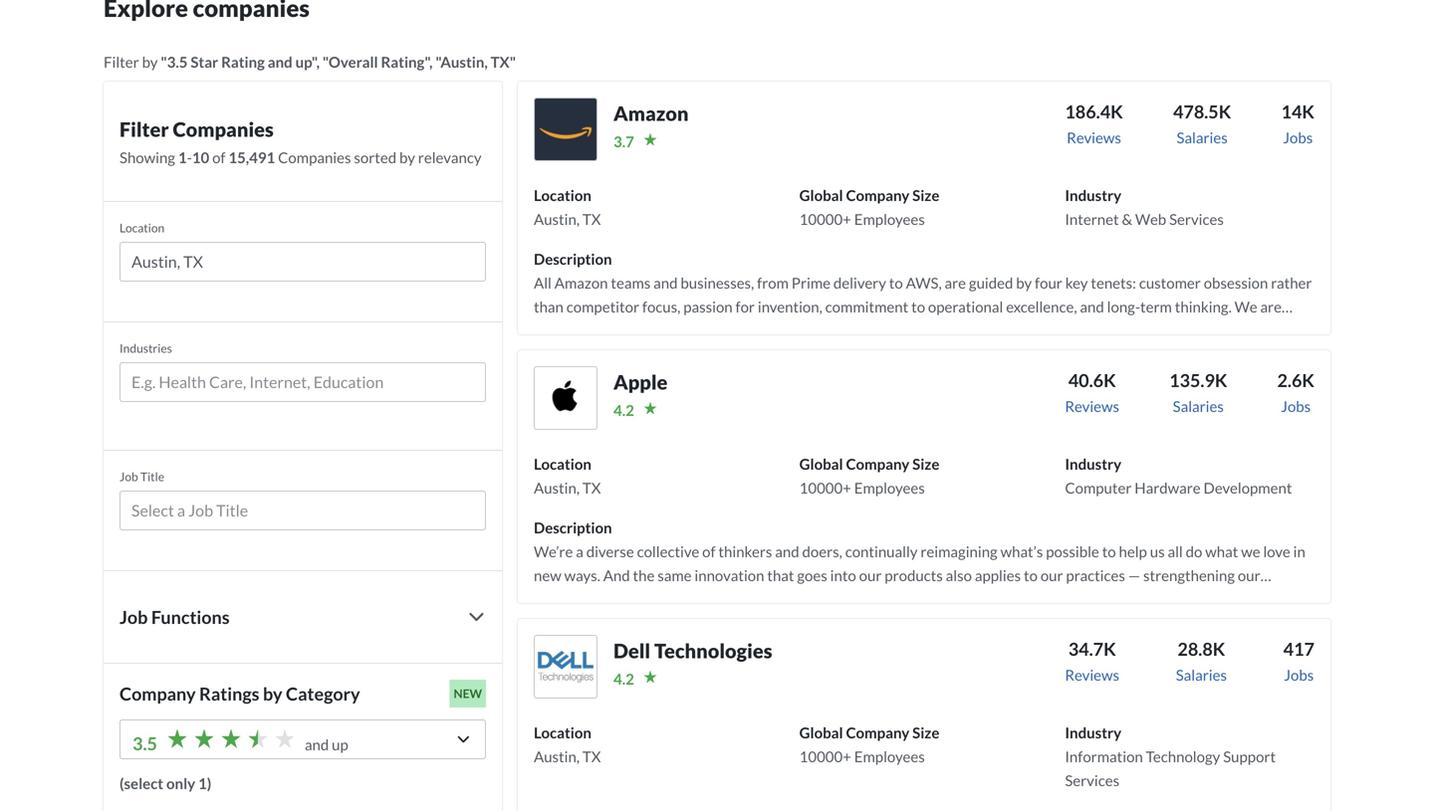 Task type: locate. For each thing, give the bounding box(es) containing it.
services inside industry internet & web services
[[1170, 210, 1224, 228]]

2 vertical spatial austin,
[[534, 748, 580, 766]]

1 vertical spatial 4.2
[[614, 670, 634, 688]]

(select
[[120, 775, 163, 793]]

2 vertical spatial industry
[[1065, 724, 1122, 742]]

none field for location
[[120, 242, 486, 290]]

1 none field from the top
[[120, 242, 486, 290]]

1 vertical spatial tx
[[583, 479, 601, 497]]

filter for companies
[[120, 117, 169, 141]]

functions
[[151, 607, 230, 629]]

0 vertical spatial size
[[913, 186, 940, 204]]

services inside "industry information technology support services"
[[1065, 772, 1120, 790]]

tx up competitor at left
[[583, 210, 601, 228]]

teams
[[611, 274, 651, 292]]

3 size from the top
[[913, 724, 940, 742]]

0 vertical spatial to
[[889, 274, 903, 292]]

sorted
[[354, 148, 397, 166]]

jobs inside 2.6k jobs
[[1281, 397, 1311, 415]]

2 vertical spatial location austin, tx
[[534, 724, 601, 766]]

1 vertical spatial are
[[1261, 298, 1282, 316]]

jobs for apple
[[1281, 397, 1311, 415]]

services down information
[[1065, 772, 1120, 790]]

industry
[[1065, 186, 1122, 204], [1065, 455, 1122, 473], [1065, 724, 1122, 742]]

location for apple
[[534, 455, 592, 473]]

austin, for apple
[[534, 479, 580, 497]]

Job Title field
[[132, 499, 474, 523]]

reviews down 34.7k on the right
[[1065, 666, 1120, 684]]

austin, down 'dell technologies' image
[[534, 748, 580, 766]]

1 vertical spatial amazon
[[555, 274, 608, 292]]

417
[[1284, 638, 1315, 660]]

2 vertical spatial salaries
[[1176, 666, 1227, 684]]

1 location austin, tx from the top
[[534, 186, 601, 228]]

jobs down 2.6k
[[1281, 397, 1311, 415]]

1 employees from the top
[[855, 210, 925, 228]]

excellence,
[[1006, 298, 1077, 316]]

industry up internet
[[1065, 186, 1122, 204]]

0 vertical spatial 10000+
[[800, 210, 852, 228]]

are up way
[[1261, 298, 1282, 316]]

1 the from the left
[[597, 322, 619, 340]]

1 global from the top
[[800, 186, 843, 204]]

1 vertical spatial description
[[534, 519, 612, 537]]

1 vertical spatial salaries
[[1173, 397, 1224, 415]]

tenets:
[[1091, 274, 1137, 292]]

1 vertical spatial global
[[800, 455, 843, 473]]

location down apple image
[[534, 455, 592, 473]]

austin, up all
[[534, 210, 580, 228]]

0 horizontal spatial services
[[1065, 772, 1120, 790]]

Location field
[[132, 250, 474, 274]]

3 employees from the top
[[855, 748, 925, 766]]

austin, down apple image
[[534, 479, 580, 497]]

1 vertical spatial employees
[[855, 479, 925, 497]]

1 horizontal spatial to
[[912, 298, 926, 316]]

1 size from the top
[[913, 186, 940, 204]]

by right sorted
[[400, 148, 415, 166]]

15,491
[[229, 148, 275, 166]]

providing
[[1013, 322, 1075, 340]]

3 location austin, tx from the top
[[534, 724, 601, 766]]

2.6k jobs
[[1278, 370, 1315, 415]]

1 vertical spatial global company size 10000+ employees
[[800, 455, 940, 497]]

information
[[1065, 748, 1143, 766]]

1 vertical spatial companies
[[278, 148, 351, 166]]

salaries down 135.9k
[[1173, 397, 1224, 415]]

14k
[[1282, 101, 1315, 122]]

employees for dell technologies
[[855, 748, 925, 766]]

0 horizontal spatial amazon
[[555, 274, 608, 292]]

none field for industries
[[120, 363, 486, 410]]

location austin, tx down amazon image
[[534, 186, 601, 228]]

0 horizontal spatial the
[[597, 322, 619, 340]]

location austin, tx
[[534, 186, 601, 228], [534, 455, 601, 497], [534, 724, 601, 766]]

by right ratings
[[263, 683, 282, 705]]

jobs inside 417 jobs
[[1285, 666, 1314, 684]]

2 none field from the top
[[120, 363, 486, 410]]

by down competitor at left
[[579, 322, 594, 340]]

1 horizontal spatial their
[[750, 346, 782, 364]]

1 horizontal spatial the
[[1232, 322, 1254, 340]]

tx for dell technologies
[[583, 748, 601, 766]]

jobs down 14k at the top of the page
[[1283, 128, 1313, 146]]

filter by "3.5 star rating and up", "overall rating", "austin, tx"
[[104, 53, 516, 71]]

are up the operational
[[945, 274, 966, 292]]

1 horizontal spatial amazon
[[614, 102, 689, 125]]

technology
[[1146, 748, 1221, 766]]

company for amazon
[[846, 186, 910, 204]]

jobs
[[1283, 128, 1313, 146], [1281, 397, 1311, 415], [1285, 666, 1314, 684]]

0 vertical spatial filter
[[104, 53, 139, 71]]

2 vertical spatial size
[[913, 724, 940, 742]]

2 vertical spatial employees
[[855, 748, 925, 766]]

0 vertical spatial salaries
[[1177, 128, 1228, 146]]

1 industry from the top
[[1065, 186, 1122, 204]]

companies up 10
[[173, 117, 274, 141]]

austin, for dell technologies
[[534, 748, 580, 766]]

0 vertical spatial 4.2
[[614, 401, 634, 419]]

services
[[1170, 210, 1224, 228], [1065, 772, 1120, 790]]

1 4.2 from the top
[[614, 401, 634, 419]]

industry computer hardware development
[[1065, 455, 1293, 497]]

description inside description all amazon teams and businesses, from prime delivery to aws, are guided by four key tenets: customer obsession rather than competitor focus, passion for invention, commitment to operational excellence, and long-term thinking.    we are driven by the excitement of building technologies, inventing products, and providing services that transform the way our customers live their lives and run their businesses.
[[534, 250, 612, 268]]

job inside job functions button
[[120, 607, 148, 629]]

job left title
[[120, 470, 138, 484]]

2 tx from the top
[[583, 479, 601, 497]]

amazon up competitor at left
[[555, 274, 608, 292]]

reviews down 40.6k
[[1065, 397, 1120, 415]]

1 vertical spatial of
[[697, 322, 711, 340]]

1 vertical spatial austin,
[[534, 479, 580, 497]]

description
[[534, 250, 612, 268], [534, 519, 612, 537]]

4.2
[[614, 401, 634, 419], [614, 670, 634, 688]]

3 none field from the top
[[120, 491, 486, 539]]

global for apple
[[800, 455, 843, 473]]

job for job title
[[120, 470, 138, 484]]

way
[[1257, 322, 1283, 340]]

None field
[[120, 242, 486, 290], [120, 363, 486, 410], [120, 491, 486, 539]]

10
[[192, 148, 209, 166]]

135.9k salaries
[[1170, 370, 1228, 415]]

we
[[1235, 298, 1258, 316]]

salaries down "28.8k"
[[1176, 666, 1227, 684]]

1 vertical spatial location austin, tx
[[534, 455, 601, 497]]

to left aws, at the right top
[[889, 274, 903, 292]]

industry up the 'computer'
[[1065, 455, 1122, 473]]

3 global from the top
[[800, 724, 843, 742]]

0 vertical spatial location austin, tx
[[534, 186, 601, 228]]

filter up the showing
[[120, 117, 169, 141]]

industry up information
[[1065, 724, 1122, 742]]

2 employees from the top
[[855, 479, 925, 497]]

company
[[846, 186, 910, 204], [846, 455, 910, 473], [120, 683, 196, 705], [846, 724, 910, 742]]

1 vertical spatial services
[[1065, 772, 1120, 790]]

salaries inside the 478.5k salaries
[[1177, 128, 1228, 146]]

478.5k salaries
[[1173, 101, 1232, 146]]

0 vertical spatial of
[[212, 148, 226, 166]]

by left four
[[1016, 274, 1032, 292]]

1 horizontal spatial are
[[1261, 298, 1282, 316]]

reviews for amazon
[[1067, 128, 1122, 146]]

Industries field
[[132, 371, 474, 394]]

0 vertical spatial description
[[534, 250, 612, 268]]

2 vertical spatial reviews
[[1065, 666, 1120, 684]]

1 10000+ from the top
[[800, 210, 852, 228]]

salaries down 478.5k
[[1177, 128, 1228, 146]]

&
[[1122, 210, 1133, 228]]

job left functions
[[120, 607, 148, 629]]

jobs down "417"
[[1285, 666, 1314, 684]]

reviews inside 186.4k reviews
[[1067, 128, 1122, 146]]

title
[[140, 470, 164, 484]]

industry inside "industry information technology support services"
[[1065, 724, 1122, 742]]

3 industry from the top
[[1065, 724, 1122, 742]]

tx down apple image
[[583, 479, 601, 497]]

10000+
[[800, 210, 852, 228], [800, 479, 852, 497], [800, 748, 852, 766]]

14k jobs
[[1282, 101, 1315, 146]]

location austin, tx down 'dell technologies' image
[[534, 724, 601, 766]]

and left "up"
[[305, 736, 329, 754]]

of down passion
[[697, 322, 711, 340]]

2 vertical spatial global
[[800, 724, 843, 742]]

dell technologies image
[[534, 635, 598, 699]]

jobs inside 14k jobs
[[1283, 128, 1313, 146]]

1 horizontal spatial services
[[1170, 210, 1224, 228]]

4.2 down dell
[[614, 670, 634, 688]]

2 size from the top
[[913, 455, 940, 473]]

tx"
[[491, 53, 516, 71]]

3 tx from the top
[[583, 748, 601, 766]]

industry inside industry internet & web services
[[1065, 186, 1122, 204]]

0 horizontal spatial of
[[212, 148, 226, 166]]

global company size 10000+ employees for apple
[[800, 455, 940, 497]]

0 vertical spatial austin,
[[534, 210, 580, 228]]

3 austin, from the top
[[534, 748, 580, 766]]

0 vertical spatial tx
[[583, 210, 601, 228]]

tx down 'dell technologies' image
[[583, 748, 601, 766]]

salaries for amazon
[[1177, 128, 1228, 146]]

are
[[945, 274, 966, 292], [1261, 298, 1282, 316]]

0 vertical spatial reviews
[[1067, 128, 1122, 146]]

0 vertical spatial job
[[120, 470, 138, 484]]

0 horizontal spatial companies
[[173, 117, 274, 141]]

dell technologies
[[614, 639, 773, 663]]

the down competitor at left
[[597, 322, 619, 340]]

0 vertical spatial are
[[945, 274, 966, 292]]

2 vertical spatial 10000+
[[800, 748, 852, 766]]

1 description from the top
[[534, 250, 612, 268]]

global for amazon
[[800, 186, 843, 204]]

2 the from the left
[[1232, 322, 1254, 340]]

0 vertical spatial employees
[[855, 210, 925, 228]]

2 industry from the top
[[1065, 455, 1122, 473]]

none field industries
[[120, 363, 486, 410]]

2 global from the top
[[800, 455, 843, 473]]

1 global company size 10000+ employees from the top
[[800, 186, 940, 228]]

2 job from the top
[[120, 607, 148, 629]]

the
[[597, 322, 619, 340], [1232, 322, 1254, 340]]

global
[[800, 186, 843, 204], [800, 455, 843, 473], [800, 724, 843, 742]]

company for apple
[[846, 455, 910, 473]]

0 vertical spatial amazon
[[614, 102, 689, 125]]

2 austin, from the top
[[534, 479, 580, 497]]

location austin, tx for apple
[[534, 455, 601, 497]]

location austin, tx down apple image
[[534, 455, 601, 497]]

3.5
[[132, 733, 157, 755]]

aws,
[[906, 274, 942, 292]]

company for dell technologies
[[846, 724, 910, 742]]

none field for job title
[[120, 491, 486, 539]]

location down the showing
[[120, 221, 165, 235]]

0 vertical spatial none field
[[120, 242, 486, 290]]

2 description from the top
[[534, 519, 612, 537]]

0 vertical spatial companies
[[173, 117, 274, 141]]

location down amazon image
[[534, 186, 592, 204]]

the down we on the top right of page
[[1232, 322, 1254, 340]]

1)
[[198, 775, 211, 793]]

1 their from the left
[[631, 346, 663, 364]]

job for job functions
[[120, 607, 148, 629]]

0 vertical spatial services
[[1170, 210, 1224, 228]]

2 vertical spatial global company size 10000+ employees
[[800, 724, 940, 766]]

1 vertical spatial industry
[[1065, 455, 1122, 473]]

companies
[[173, 117, 274, 141], [278, 148, 351, 166]]

live
[[605, 346, 628, 364]]

2 global company size 10000+ employees from the top
[[800, 455, 940, 497]]

their right run
[[750, 346, 782, 364]]

services right 'web'
[[1170, 210, 1224, 228]]

amazon inside description all amazon teams and businesses, from prime delivery to aws, are guided by four key tenets: customer obsession rather than competitor focus, passion for invention, commitment to operational excellence, and long-term thinking.    we are driven by the excitement of building technologies, inventing products, and providing services that transform the way our customers live their lives and run their businesses.
[[555, 274, 608, 292]]

1 vertical spatial jobs
[[1281, 397, 1311, 415]]

ratings
[[199, 683, 260, 705]]

0 vertical spatial jobs
[[1283, 128, 1313, 146]]

1 vertical spatial filter
[[120, 117, 169, 141]]

location
[[534, 186, 592, 204], [120, 221, 165, 235], [534, 455, 592, 473], [534, 724, 592, 742]]

global company size 10000+ employees for amazon
[[800, 186, 940, 228]]

industry for dell technologies
[[1065, 724, 1122, 742]]

job
[[120, 470, 138, 484], [120, 607, 148, 629]]

3 10000+ from the top
[[800, 748, 852, 766]]

reviews
[[1067, 128, 1122, 146], [1065, 397, 1120, 415], [1065, 666, 1120, 684]]

0 horizontal spatial their
[[631, 346, 663, 364]]

filter left "3.5
[[104, 53, 139, 71]]

34.7k
[[1069, 638, 1116, 660]]

1 horizontal spatial companies
[[278, 148, 351, 166]]

0 vertical spatial industry
[[1065, 186, 1122, 204]]

1 vertical spatial reviews
[[1065, 397, 1120, 415]]

salaries inside 135.9k salaries
[[1173, 397, 1224, 415]]

"overall
[[323, 53, 378, 71]]

0 horizontal spatial to
[[889, 274, 903, 292]]

building
[[714, 322, 766, 340]]

up
[[332, 736, 348, 754]]

2 10000+ from the top
[[800, 479, 852, 497]]

industry inside industry computer hardware development
[[1065, 455, 1122, 473]]

2 location austin, tx from the top
[[534, 455, 601, 497]]

amazon up 3.7
[[614, 102, 689, 125]]

2 vertical spatial tx
[[583, 748, 601, 766]]

10000+ for dell technologies
[[800, 748, 852, 766]]

1 vertical spatial size
[[913, 455, 940, 473]]

2 vertical spatial none field
[[120, 491, 486, 539]]

2 vertical spatial jobs
[[1285, 666, 1314, 684]]

focus,
[[642, 298, 681, 316]]

services
[[1078, 322, 1131, 340]]

technologies,
[[769, 322, 855, 340]]

28.8k salaries
[[1176, 638, 1227, 684]]

1 job from the top
[[120, 470, 138, 484]]

tx
[[583, 210, 601, 228], [583, 479, 601, 497], [583, 748, 601, 766]]

filter for by
[[104, 53, 139, 71]]

businesses.
[[785, 346, 858, 364]]

of right 10
[[212, 148, 226, 166]]

rating",
[[381, 53, 433, 71]]

0 vertical spatial global
[[800, 186, 843, 204]]

global company size 10000+ employees for dell technologies
[[800, 724, 940, 766]]

0 vertical spatial global company size 10000+ employees
[[800, 186, 940, 228]]

companies left sorted
[[278, 148, 351, 166]]

1 austin, from the top
[[534, 210, 580, 228]]

size
[[913, 186, 940, 204], [913, 455, 940, 473], [913, 724, 940, 742]]

3 global company size 10000+ employees from the top
[[800, 724, 940, 766]]

delivery
[[834, 274, 887, 292]]

1 vertical spatial job
[[120, 607, 148, 629]]

4.2 down apple
[[614, 401, 634, 419]]

and down the operational
[[986, 322, 1011, 340]]

filter inside filter companies showing 1 - 10 of 15,491 companies sorted by relevancy
[[120, 117, 169, 141]]

reviews down 186.4k
[[1067, 128, 1122, 146]]

prime
[[792, 274, 831, 292]]

417 jobs
[[1284, 638, 1315, 684]]

2 4.2 from the top
[[614, 670, 634, 688]]

their down excitement at the top left
[[631, 346, 663, 364]]

location down 'dell technologies' image
[[534, 724, 592, 742]]

to down aws, at the right top
[[912, 298, 926, 316]]

reviews for dell technologies
[[1065, 666, 1120, 684]]

1 tx from the top
[[583, 210, 601, 228]]

tx for apple
[[583, 479, 601, 497]]

1 vertical spatial 10000+
[[800, 479, 852, 497]]

1 horizontal spatial of
[[697, 322, 711, 340]]

salaries
[[1177, 128, 1228, 146], [1173, 397, 1224, 415], [1176, 666, 1227, 684]]

1 vertical spatial none field
[[120, 363, 486, 410]]

transform
[[1164, 322, 1230, 340]]

global company size 10000+ employees
[[800, 186, 940, 228], [800, 455, 940, 497], [800, 724, 940, 766]]



Task type: vqa. For each thing, say whether or not it's contained in the screenshot.
bottom Health
no



Task type: describe. For each thing, give the bounding box(es) containing it.
186.4k reviews
[[1065, 101, 1123, 146]]

customer
[[1139, 274, 1201, 292]]

industry information technology support services
[[1065, 724, 1276, 790]]

location for amazon
[[534, 186, 592, 204]]

excitement
[[622, 322, 695, 340]]

hardware
[[1135, 479, 1201, 497]]

thinking.
[[1175, 298, 1232, 316]]

40.6k
[[1069, 370, 1116, 391]]

that
[[1134, 322, 1161, 340]]

2 their from the left
[[750, 346, 782, 364]]

135.9k
[[1170, 370, 1228, 391]]

and up
[[305, 736, 348, 754]]

(select only 1)
[[120, 775, 211, 793]]

and left run
[[698, 346, 722, 364]]

job title
[[120, 470, 164, 484]]

inventing
[[858, 322, 919, 340]]

services for dell technologies
[[1065, 772, 1120, 790]]

global for dell technologies
[[800, 724, 843, 742]]

40.6k reviews
[[1065, 370, 1120, 415]]

10000+ for amazon
[[800, 210, 852, 228]]

location for dell technologies
[[534, 724, 592, 742]]

by inside filter companies showing 1 - 10 of 15,491 companies sorted by relevancy
[[400, 148, 415, 166]]

478.5k
[[1173, 101, 1232, 122]]

industry for amazon
[[1065, 186, 1122, 204]]

development
[[1204, 479, 1293, 497]]

1
[[178, 148, 187, 166]]

28.8k
[[1178, 638, 1226, 660]]

salaries for dell technologies
[[1176, 666, 1227, 684]]

company ratings by category
[[120, 683, 360, 705]]

four
[[1035, 274, 1063, 292]]

star
[[191, 53, 218, 71]]

description for description all amazon teams and businesses, from prime delivery to aws, are guided by four key tenets: customer obsession rather than competitor focus, passion for invention, commitment to operational excellence, and long-term thinking.    we are driven by the excitement of building technologies, inventing products, and providing services that transform the way our customers live their lives and run their businesses.
[[534, 250, 612, 268]]

and up 'services'
[[1080, 298, 1105, 316]]

passion
[[684, 298, 733, 316]]

web
[[1136, 210, 1167, 228]]

term
[[1141, 298, 1172, 316]]

3.7
[[614, 132, 634, 150]]

of inside filter companies showing 1 - 10 of 15,491 companies sorted by relevancy
[[212, 148, 226, 166]]

none field job title
[[120, 491, 486, 539]]

4.2 for dell technologies
[[614, 670, 634, 688]]

our
[[1286, 322, 1309, 340]]

description all amazon teams and businesses, from prime delivery to aws, are guided by four key tenets: customer obsession rather than competitor focus, passion for invention, commitment to operational excellence, and long-term thinking.    we are driven by the excitement of building technologies, inventing products, and providing services that transform the way our customers live their lives and run their businesses.
[[534, 250, 1312, 364]]

and left up",
[[268, 53, 293, 71]]

none field location
[[120, 242, 486, 290]]

10000+ for apple
[[800, 479, 852, 497]]

employees for apple
[[855, 479, 925, 497]]

"3.5
[[161, 53, 188, 71]]

size for dell technologies
[[913, 724, 940, 742]]

up",
[[295, 53, 320, 71]]

run
[[725, 346, 747, 364]]

guided
[[969, 274, 1014, 292]]

34.7k reviews
[[1065, 638, 1120, 684]]

support
[[1224, 748, 1276, 766]]

apple
[[614, 371, 668, 394]]

industries
[[120, 341, 172, 356]]

competitor
[[567, 298, 640, 316]]

relevancy
[[418, 148, 482, 166]]

only
[[166, 775, 195, 793]]

4.2 for apple
[[614, 401, 634, 419]]

jobs for dell technologies
[[1285, 666, 1314, 684]]

lives
[[665, 346, 695, 364]]

industry for apple
[[1065, 455, 1122, 473]]

rather
[[1271, 274, 1312, 292]]

salaries for apple
[[1173, 397, 1224, 415]]

category
[[286, 683, 360, 705]]

customers
[[534, 346, 602, 364]]

businesses,
[[681, 274, 754, 292]]

and up focus, on the left top of the page
[[654, 274, 678, 292]]

by left "3.5
[[142, 53, 158, 71]]

"austin,
[[436, 53, 488, 71]]

services for amazon
[[1170, 210, 1224, 228]]

-
[[187, 148, 192, 166]]

filter companies showing 1 - 10 of 15,491 companies sorted by relevancy
[[120, 117, 482, 166]]

products,
[[922, 322, 983, 340]]

apple image
[[534, 367, 598, 430]]

job functions button
[[120, 604, 486, 632]]

job functions
[[120, 607, 230, 629]]

2.6k
[[1278, 370, 1315, 391]]

new
[[454, 687, 482, 701]]

showing
[[120, 148, 175, 166]]

key
[[1066, 274, 1088, 292]]

tx for amazon
[[583, 210, 601, 228]]

size for apple
[[913, 455, 940, 473]]

location austin, tx for dell technologies
[[534, 724, 601, 766]]

1 vertical spatial to
[[912, 298, 926, 316]]

computer
[[1065, 479, 1132, 497]]

dell
[[614, 639, 651, 663]]

technologies
[[654, 639, 773, 663]]

all
[[534, 274, 552, 292]]

rating
[[221, 53, 265, 71]]

reviews for apple
[[1065, 397, 1120, 415]]

austin, for amazon
[[534, 210, 580, 228]]

obsession
[[1204, 274, 1269, 292]]

size for amazon
[[913, 186, 940, 204]]

description for description
[[534, 519, 612, 537]]

0 horizontal spatial are
[[945, 274, 966, 292]]

location austin, tx for amazon
[[534, 186, 601, 228]]

long-
[[1107, 298, 1141, 316]]

industry internet & web services
[[1065, 186, 1224, 228]]

employees for amazon
[[855, 210, 925, 228]]

of inside description all amazon teams and businesses, from prime delivery to aws, are guided by four key tenets: customer obsession rather than competitor focus, passion for invention, commitment to operational excellence, and long-term thinking.    we are driven by the excitement of building technologies, inventing products, and providing services that transform the way our customers live their lives and run their businesses.
[[697, 322, 711, 340]]

186.4k
[[1065, 101, 1123, 122]]

operational
[[928, 298, 1004, 316]]

driven
[[534, 322, 576, 340]]

jobs for amazon
[[1283, 128, 1313, 146]]

internet
[[1065, 210, 1119, 228]]

for
[[736, 298, 755, 316]]

than
[[534, 298, 564, 316]]

amazon image
[[534, 98, 598, 161]]

commitment
[[826, 298, 909, 316]]



